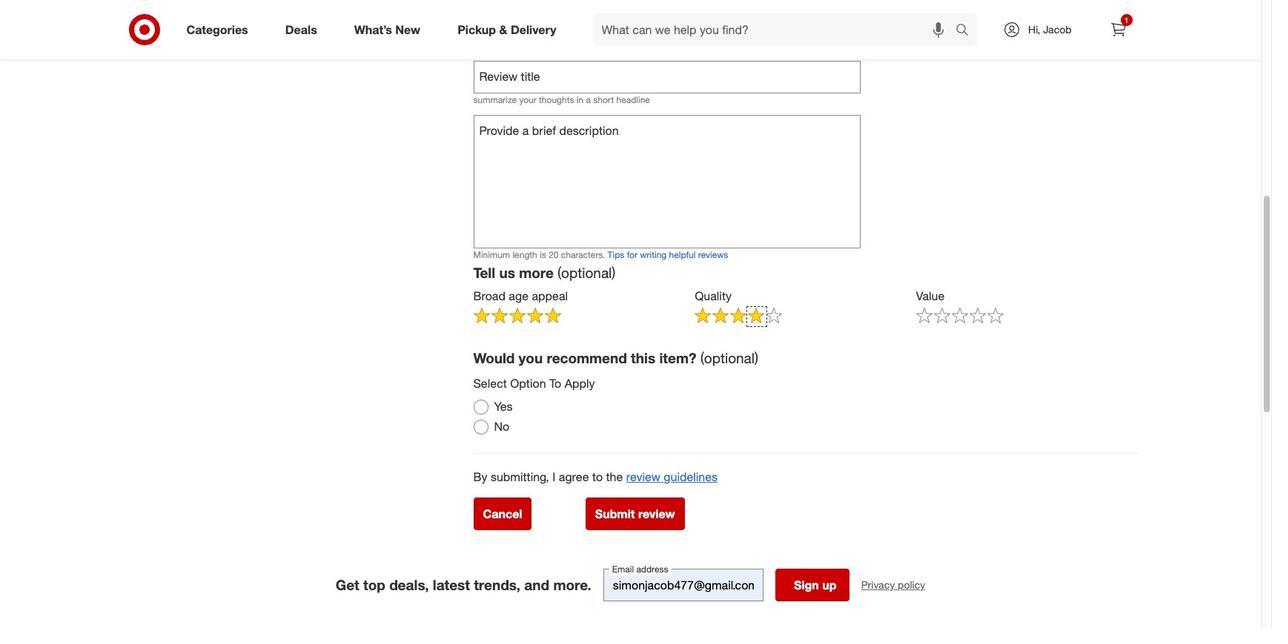 Task type: locate. For each thing, give the bounding box(es) containing it.
what's
[[354, 22, 392, 37]]

2 vertical spatial review
[[639, 506, 675, 521]]

in
[[577, 94, 584, 105]]

by
[[474, 470, 488, 484]]

your down delivery
[[512, 37, 542, 54]]

reviews
[[699, 249, 729, 260]]

None text field
[[474, 61, 861, 93], [604, 569, 764, 601], [474, 61, 861, 93], [604, 569, 764, 601]]

1
[[1125, 16, 1129, 24]]

what's new
[[354, 22, 421, 37]]

(optional) right item?
[[701, 349, 759, 366]]

a
[[586, 94, 591, 105]]

this
[[631, 349, 656, 366]]

categories
[[187, 22, 248, 37]]

short
[[594, 94, 614, 105]]

&
[[500, 22, 508, 37]]

policy
[[898, 578, 926, 591]]

and
[[525, 576, 550, 593]]

up
[[823, 578, 837, 593]]

privacy policy link
[[862, 578, 926, 593]]

0 vertical spatial review
[[546, 37, 590, 54]]

0 vertical spatial (optional)
[[558, 264, 616, 281]]

item?
[[660, 349, 697, 366]]

0 vertical spatial your
[[512, 37, 542, 54]]

value
[[917, 288, 945, 303]]

review
[[546, 37, 590, 54], [627, 470, 661, 484], [639, 506, 675, 521]]

1 vertical spatial (optional)
[[701, 349, 759, 366]]

cancel
[[483, 506, 523, 521]]

select option to apply
[[474, 376, 595, 391]]

broad
[[474, 288, 506, 303]]

writing
[[640, 249, 667, 260]]

to
[[550, 376, 562, 391]]

privacy
[[862, 578, 895, 591]]

quality
[[695, 288, 732, 303]]

tell
[[474, 264, 496, 281]]

your for summarize
[[520, 94, 537, 105]]

hi, jacob
[[1029, 23, 1072, 36]]

1 vertical spatial your
[[520, 94, 537, 105]]

option
[[511, 376, 546, 391]]

characters.
[[561, 249, 605, 260]]

no
[[494, 419, 510, 434]]

review down review guidelines button
[[639, 506, 675, 521]]

(optional) down characters.
[[558, 264, 616, 281]]

1 vertical spatial review
[[627, 470, 661, 484]]

us
[[500, 264, 515, 281]]

20
[[549, 249, 559, 260]]

privacy policy
[[862, 578, 926, 591]]

(optional)
[[558, 264, 616, 281], [701, 349, 759, 366]]

summarize
[[474, 94, 517, 105]]

would
[[474, 349, 515, 366]]

headline
[[617, 94, 650, 105]]

jacob
[[1044, 23, 1072, 36]]

you
[[519, 349, 543, 366]]

review right the on the bottom of page
[[627, 470, 661, 484]]

search button
[[950, 13, 985, 49]]

review down delivery
[[546, 37, 590, 54]]

review inside "button"
[[639, 506, 675, 521]]

submit review
[[596, 506, 675, 521]]

guidelines
[[664, 470, 718, 484]]

tell us more (optional)
[[474, 264, 616, 281]]

your left the thoughts
[[520, 94, 537, 105]]

your
[[512, 37, 542, 54], [520, 94, 537, 105]]

search
[[950, 23, 985, 38]]

submit review button
[[586, 498, 685, 530]]

age
[[509, 288, 529, 303]]

agree
[[559, 470, 589, 484]]

new
[[396, 22, 421, 37]]

minimum
[[474, 249, 510, 260]]

submit
[[596, 506, 635, 521]]

0 horizontal spatial (optional)
[[558, 264, 616, 281]]

tips
[[608, 249, 625, 260]]

by submitting, i agree to the review guidelines
[[474, 470, 718, 484]]

pickup & delivery link
[[445, 13, 575, 46]]

None text field
[[474, 115, 861, 248]]



Task type: describe. For each thing, give the bounding box(es) containing it.
deals,
[[390, 576, 429, 593]]

top
[[363, 576, 386, 593]]

No radio
[[474, 419, 488, 434]]

more
[[519, 264, 554, 281]]

appeal
[[532, 288, 568, 303]]

your for write
[[512, 37, 542, 54]]

sign
[[794, 578, 820, 593]]

is
[[540, 249, 547, 260]]

tips for writing helpful reviews button
[[608, 248, 729, 261]]

categories link
[[174, 13, 267, 46]]

would you recommend this item? (optional)
[[474, 349, 759, 366]]

sign up
[[794, 578, 837, 593]]

apply
[[565, 376, 595, 391]]

pickup & delivery
[[458, 22, 557, 37]]

review guidelines button
[[627, 469, 718, 486]]

pickup
[[458, 22, 496, 37]]

cancel link
[[474, 498, 532, 530]]

summarize your thoughts in a short headline
[[474, 94, 650, 105]]

yes
[[494, 399, 513, 414]]

What can we help you find? suggestions appear below search field
[[593, 13, 960, 46]]

trends,
[[474, 576, 521, 593]]

Yes radio
[[474, 400, 488, 414]]

submitting,
[[491, 470, 550, 484]]

sign up button
[[776, 569, 850, 601]]

1 horizontal spatial (optional)
[[701, 349, 759, 366]]

recommend
[[547, 349, 627, 366]]

write
[[474, 37, 508, 54]]

minimum length is 20 characters. tips for writing helpful reviews
[[474, 249, 729, 260]]

i
[[553, 470, 556, 484]]

to
[[593, 470, 603, 484]]

for
[[627, 249, 638, 260]]

hi,
[[1029, 23, 1041, 36]]

select
[[474, 376, 507, 391]]

what's new link
[[342, 13, 439, 46]]

the
[[606, 470, 623, 484]]

thoughts
[[539, 94, 574, 105]]

deals
[[285, 22, 317, 37]]

more.
[[554, 576, 592, 593]]

broad age appeal
[[474, 288, 568, 303]]

length
[[513, 249, 538, 260]]

helpful
[[669, 249, 696, 260]]

latest
[[433, 576, 470, 593]]

write your review
[[474, 37, 590, 54]]

deals link
[[273, 13, 336, 46]]

delivery
[[511, 22, 557, 37]]

get
[[336, 576, 360, 593]]

get top deals, latest trends, and more.
[[336, 576, 592, 593]]

1 link
[[1103, 13, 1135, 46]]



Task type: vqa. For each thing, say whether or not it's contained in the screenshot.
Out of stock at Austin South Lamar
no



